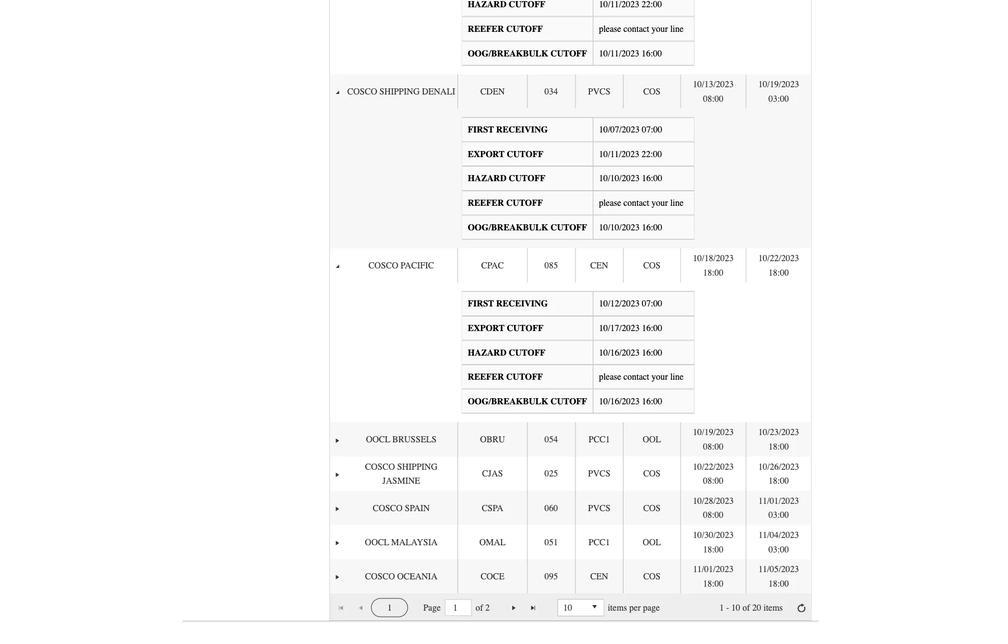 Task type: vqa. For each thing, say whether or not it's contained in the screenshot.
leftmost MENU BAR
no



Task type: locate. For each thing, give the bounding box(es) containing it.
2 line from the top
[[671, 198, 684, 208]]

11/01/2023 for 03:00
[[759, 496, 799, 506]]

3 oog/breakbulk cutoff from the top
[[468, 396, 587, 407]]

oog/breakbulk for 10/16/2023 16:00
[[468, 396, 549, 407]]

08:00 down 10/13/2023
[[704, 93, 724, 104]]

pvcs cell for 025
[[575, 457, 623, 491]]

oocl left malaysia
[[365, 537, 389, 548]]

10/23/2023
[[759, 427, 800, 438]]

2 10/16/2023 from the top
[[599, 396, 640, 407]]

1 export cutoff from the top
[[468, 149, 544, 159]]

reefer cutoff
[[468, 24, 543, 34], [468, 198, 543, 208], [468, 372, 543, 382]]

0 vertical spatial receiving
[[496, 125, 548, 135]]

18:00 for 10/26/2023 18:00
[[769, 476, 789, 486]]

first receiving down cpac
[[468, 299, 548, 309]]

1 horizontal spatial of
[[743, 603, 750, 613]]

2 vertical spatial your
[[652, 372, 668, 382]]

pcc1 right 054
[[589, 434, 610, 445]]

10/30/2023
[[693, 530, 734, 540]]

025
[[545, 469, 558, 479]]

3 row from the top
[[330, 423, 812, 457]]

0 vertical spatial oog/breakbulk
[[468, 48, 549, 58]]

1 pcc1 from the top
[[589, 434, 610, 445]]

receiving for 10/12/2023 07:00
[[496, 299, 548, 309]]

1 vertical spatial 10/10/2023
[[599, 222, 640, 232]]

-
[[727, 603, 730, 613]]

please down 10/11/2023 22:00
[[599, 198, 622, 208]]

pcc1 right the 051
[[589, 537, 610, 548]]

0 vertical spatial 10/19/2023
[[759, 79, 800, 89]]

1 horizontal spatial 10
[[732, 603, 741, 613]]

1 oog/breakbulk from the top
[[468, 48, 549, 58]]

16:00
[[642, 48, 662, 58], [642, 173, 663, 184], [642, 222, 663, 232], [642, 323, 663, 333], [642, 347, 663, 358], [642, 396, 663, 407]]

pvcs cell right 060
[[575, 491, 623, 525]]

08:00 inside 10/22/2023 08:00
[[704, 476, 724, 486]]

1 vertical spatial cen
[[591, 571, 609, 582]]

1 vertical spatial 10/16/2023
[[599, 396, 640, 407]]

1 vertical spatial 03:00
[[769, 510, 789, 520]]

03:00 for 11/04/2023 03:00
[[769, 544, 789, 555]]

please up the 10/11/2023 16:00
[[599, 24, 622, 34]]

08:00 inside 10/28/2023 08:00
[[704, 510, 724, 520]]

0 vertical spatial 10/22/2023
[[759, 253, 800, 264]]

1 10/16/2023 from the top
[[599, 347, 640, 358]]

items per page
[[608, 603, 660, 613]]

07:00 up the 22:00
[[642, 125, 663, 135]]

0 horizontal spatial 10
[[564, 603, 573, 613]]

0 vertical spatial export
[[468, 149, 505, 159]]

2 vertical spatial please
[[599, 372, 622, 382]]

2 cos cell from the top
[[623, 248, 681, 283]]

2 hazard from the top
[[468, 347, 507, 358]]

oocl for oocl brussels
[[366, 434, 390, 445]]

11/04/2023 03:00 cell
[[746, 525, 812, 560]]

receiving down 034 cell
[[496, 125, 548, 135]]

0 vertical spatial 10/10/2023 16:00
[[599, 173, 663, 184]]

2 pvcs from the top
[[588, 469, 611, 479]]

cspa
[[482, 503, 504, 513]]

2 10/16/2023 16:00 from the top
[[599, 396, 663, 407]]

1 horizontal spatial items
[[764, 603, 783, 613]]

first receiving down cden
[[468, 125, 548, 135]]

0 vertical spatial export cutoff
[[468, 149, 544, 159]]

10/22/2023
[[759, 253, 800, 264], [693, 462, 734, 472]]

6 row from the top
[[330, 525, 812, 560]]

ool cell for 10/19/2023
[[623, 423, 681, 457]]

2 cen cell from the top
[[575, 560, 623, 594]]

2 vertical spatial reefer cutoff
[[468, 372, 543, 382]]

pvcs right 025 on the right of the page
[[588, 469, 611, 479]]

18:00 inside 11/01/2023 18:00
[[704, 579, 724, 589]]

18:00 for 10/18/2023 18:00
[[704, 268, 724, 278]]

of
[[476, 603, 483, 613], [743, 603, 750, 613]]

1 vertical spatial pvcs
[[588, 469, 611, 479]]

items left per
[[608, 603, 627, 613]]

3 03:00 from the top
[[769, 544, 789, 555]]

oog/breakbulk
[[468, 48, 549, 58], [468, 222, 549, 232], [468, 396, 549, 407]]

0 vertical spatial 11/01/2023
[[759, 496, 799, 506]]

1 vertical spatial 10/10/2023 16:00
[[599, 222, 663, 232]]

ool cell
[[623, 423, 681, 457], [623, 525, 681, 560]]

0 vertical spatial hazard cutoff
[[468, 173, 546, 184]]

pcc1 cell for 051
[[575, 525, 623, 560]]

first receiving for 10/12/2023 07:00
[[468, 299, 548, 309]]

1 reefer from the top
[[468, 24, 504, 34]]

2 10/10/2023 from the top
[[599, 222, 640, 232]]

11/01/2023 for 18:00
[[693, 564, 734, 575]]

0 vertical spatial reefer cutoff
[[468, 24, 543, 34]]

11/01/2023 inside 11/01/2023 03:00 "cell"
[[759, 496, 799, 506]]

10/19/2023 for 03:00
[[759, 79, 800, 89]]

2 10/10/2023 16:00 from the top
[[599, 222, 663, 232]]

1 03:00 from the top
[[769, 93, 789, 104]]

0 vertical spatial oocl
[[366, 434, 390, 445]]

oocl brussels
[[366, 434, 437, 445]]

contact
[[624, 24, 650, 34], [624, 198, 650, 208], [624, 372, 650, 382]]

3 line from the top
[[671, 372, 684, 382]]

0 vertical spatial oog/breakbulk cutoff
[[468, 48, 587, 58]]

oocl malaysia
[[365, 537, 438, 548]]

row containing 10/18/2023 18:00
[[330, 248, 812, 283]]

of left 2
[[476, 603, 483, 613]]

1 field
[[445, 600, 472, 616]]

hazard for 10/10/2023 16:00
[[468, 173, 507, 184]]

2
[[486, 603, 490, 613]]

1 pcc1 cell from the top
[[575, 423, 623, 457]]

1 07:00 from the top
[[642, 125, 663, 135]]

5 row from the top
[[330, 491, 812, 525]]

1 first from the top
[[468, 125, 494, 135]]

oog/breakbulk cutoff
[[468, 48, 587, 58], [468, 222, 587, 232], [468, 396, 587, 407]]

10/18/2023 18:00
[[693, 253, 734, 278]]

0 vertical spatial 07:00
[[642, 125, 663, 135]]

1 10/10/2023 16:00 from the top
[[599, 173, 663, 184]]

10/19/2023 inside 10/19/2023 08:00 cell
[[693, 427, 734, 438]]

0 vertical spatial pcc1
[[589, 434, 610, 445]]

025 cell
[[527, 457, 575, 491]]

10/16/2023 for hazard cutoff
[[599, 347, 640, 358]]

08:00 inside 10/13/2023 08:00
[[704, 93, 724, 104]]

08:00
[[704, 93, 724, 104], [704, 442, 724, 452], [704, 476, 724, 486], [704, 510, 724, 520]]

first
[[468, 125, 494, 135], [468, 299, 494, 309]]

go to the next page image
[[510, 603, 519, 612]]

your
[[652, 24, 668, 34], [652, 198, 668, 208], [652, 372, 668, 382]]

2 first from the top
[[468, 299, 494, 309]]

pvcs cell
[[575, 74, 623, 109], [575, 457, 623, 491], [575, 491, 623, 525]]

18:00 inside 10/26/2023 18:00
[[769, 476, 789, 486]]

0 horizontal spatial 11/01/2023
[[693, 564, 734, 575]]

1 10/16/2023 16:00 from the top
[[599, 347, 663, 358]]

10/19/2023
[[759, 79, 800, 89], [693, 427, 734, 438]]

2 ool cell from the top
[[623, 525, 681, 560]]

03:00 for 11/01/2023 03:00
[[769, 510, 789, 520]]

2 pcc1 from the top
[[589, 537, 610, 548]]

0 vertical spatial first receiving
[[468, 125, 548, 135]]

10/22/2023 inside 10/22/2023 18:00 cell
[[759, 253, 800, 264]]

please for 10/12/2023
[[599, 372, 622, 382]]

0 vertical spatial your
[[652, 24, 668, 34]]

1 vertical spatial line
[[671, 198, 684, 208]]

1 vertical spatial ool cell
[[623, 525, 681, 560]]

0 vertical spatial please contact your line
[[599, 24, 684, 34]]

row containing 11/01/2023 18:00
[[330, 560, 812, 594]]

1 reefer cutoff from the top
[[468, 24, 543, 34]]

18:00 inside 10/23/2023 18:00
[[769, 442, 789, 452]]

oocl brussels cell
[[345, 423, 458, 457]]

coce cell
[[458, 560, 527, 594]]

cosco for cosco spain
[[373, 503, 403, 513]]

brussels
[[393, 434, 437, 445]]

tree grid
[[330, 0, 812, 594]]

pacific
[[401, 260, 434, 271]]

1 vertical spatial 10/22/2023
[[693, 462, 734, 472]]

18:00
[[704, 268, 724, 278], [769, 268, 789, 278], [769, 442, 789, 452], [769, 476, 789, 486], [704, 544, 724, 555], [704, 579, 724, 589], [769, 579, 789, 589]]

reefer
[[468, 24, 504, 34], [468, 198, 504, 208], [468, 372, 504, 382]]

1 receiving from the top
[[496, 125, 548, 135]]

1 vertical spatial 10/16/2023 16:00
[[599, 396, 663, 407]]

cosco for cosco shipping jasmine
[[365, 462, 395, 472]]

1 vertical spatial pcc1
[[589, 537, 610, 548]]

please contact your line down 10/17/2023 16:00
[[599, 372, 684, 382]]

1 horizontal spatial 10/19/2023
[[759, 79, 800, 89]]

10/10/2023
[[599, 173, 640, 184], [599, 222, 640, 232]]

095 cell
[[527, 560, 575, 594]]

cos cell
[[623, 74, 681, 109], [623, 248, 681, 283], [623, 457, 681, 491], [623, 491, 681, 525], [623, 560, 681, 594]]

contact down 10/11/2023 22:00
[[624, 198, 650, 208]]

shipping left denali on the top
[[380, 86, 420, 97]]

1 cos from the top
[[644, 86, 661, 97]]

hazard cutoff
[[468, 173, 546, 184], [468, 347, 546, 358]]

3 oog/breakbulk from the top
[[468, 396, 549, 407]]

cen up items per page
[[591, 571, 609, 582]]

10/17/2023
[[599, 323, 640, 333]]

please contact your line up the 10/11/2023 16:00
[[599, 24, 684, 34]]

18:00 inside 10/30/2023 18:00
[[704, 544, 724, 555]]

0 horizontal spatial items
[[608, 603, 627, 613]]

2 vertical spatial oog/breakbulk
[[468, 396, 549, 407]]

shipping inside cosco shipping jasmine
[[397, 462, 438, 472]]

1 vertical spatial pcc1 cell
[[575, 525, 623, 560]]

1 export from the top
[[468, 149, 505, 159]]

row group containing reefer cutoff
[[330, 0, 812, 594]]

contact down 10/17/2023 16:00
[[624, 372, 650, 382]]

1 08:00 from the top
[[704, 93, 724, 104]]

cosco for cosco pacific
[[369, 260, 399, 271]]

1 cen cell from the top
[[575, 248, 623, 283]]

18:00 inside the '10/22/2023 18:00'
[[769, 268, 789, 278]]

2 items from the left
[[764, 603, 783, 613]]

2 reefer cutoff from the top
[[468, 198, 543, 208]]

please contact your line
[[599, 24, 684, 34], [599, 198, 684, 208], [599, 372, 684, 382]]

1 vertical spatial hazard cutoff
[[468, 347, 546, 358]]

cen cell up the 10/12/2023
[[575, 248, 623, 283]]

7 row from the top
[[330, 560, 812, 594]]

3 please contact your line from the top
[[599, 372, 684, 382]]

tree grid containing reefer cutoff
[[330, 0, 812, 594]]

ool for 10/19/2023
[[643, 434, 661, 445]]

1 16:00 from the top
[[642, 48, 662, 58]]

0 vertical spatial 10/10/2023
[[599, 173, 640, 184]]

cen up the 10/12/2023
[[591, 260, 609, 271]]

03:00
[[769, 93, 789, 104], [769, 510, 789, 520], [769, 544, 789, 555]]

oocl left brussels
[[366, 434, 390, 445]]

18:00 inside 10/18/2023 18:00
[[704, 268, 724, 278]]

1 hazard cutoff from the top
[[468, 173, 546, 184]]

1 vertical spatial 10/11/2023
[[599, 149, 640, 159]]

3 08:00 from the top
[[704, 476, 724, 486]]

0 vertical spatial 10/11/2023
[[599, 48, 640, 58]]

2 vertical spatial reefer
[[468, 372, 504, 382]]

please contact your line down the 22:00
[[599, 198, 684, 208]]

2 pcc1 cell from the top
[[575, 525, 623, 560]]

pvcs
[[588, 86, 611, 97], [588, 469, 611, 479], [588, 503, 611, 513]]

1 vertical spatial your
[[652, 198, 668, 208]]

hazard cutoff for 10/16/2023 16:00
[[468, 347, 546, 358]]

0 horizontal spatial 10/19/2023
[[693, 427, 734, 438]]

10/26/2023
[[759, 462, 800, 472]]

0 vertical spatial pvcs
[[588, 86, 611, 97]]

1 first receiving from the top
[[468, 125, 548, 135]]

0 vertical spatial hazard
[[468, 173, 507, 184]]

0 vertical spatial 10/16/2023
[[599, 347, 640, 358]]

2 16:00 from the top
[[642, 173, 663, 184]]

1 ool cell from the top
[[623, 423, 681, 457]]

of left 20
[[743, 603, 750, 613]]

10/07/2023 07:00
[[599, 125, 663, 135]]

0 horizontal spatial of
[[476, 603, 483, 613]]

contact up the 10/11/2023 16:00
[[624, 24, 650, 34]]

cosco pacific cell
[[345, 248, 458, 283]]

row containing 10/30/2023 18:00
[[330, 525, 812, 560]]

shipping
[[380, 86, 420, 97], [397, 462, 438, 472]]

2 cen from the top
[[591, 571, 609, 582]]

cosco inside cosco shipping jasmine
[[365, 462, 395, 472]]

row group
[[330, 0, 812, 594]]

pcc1 cell right the 051
[[575, 525, 623, 560]]

0 vertical spatial first
[[468, 125, 494, 135]]

first down cden cell
[[468, 125, 494, 135]]

2 please from the top
[[599, 198, 622, 208]]

10/28/2023 08:00
[[693, 496, 734, 520]]

1 down cosco oceania cell at the left bottom
[[388, 603, 392, 613]]

2 vertical spatial pvcs
[[588, 503, 611, 513]]

2 vertical spatial contact
[[624, 372, 650, 382]]

pcc1
[[589, 434, 610, 445], [589, 537, 610, 548]]

1 vertical spatial export
[[468, 323, 505, 333]]

hazard
[[468, 173, 507, 184], [468, 347, 507, 358]]

1 hazard from the top
[[468, 173, 507, 184]]

2 vertical spatial 03:00
[[769, 544, 789, 555]]

3 pvcs from the top
[[588, 503, 611, 513]]

3 please from the top
[[599, 372, 622, 382]]

pvcs cell up 10/07/2023
[[575, 74, 623, 109]]

cpac cell
[[458, 248, 527, 283]]

1 horizontal spatial 1
[[720, 603, 724, 613]]

oocl
[[366, 434, 390, 445], [365, 537, 389, 548]]

1 vertical spatial ool
[[643, 537, 661, 548]]

4 08:00 from the top
[[704, 510, 724, 520]]

2 please contact your line from the top
[[599, 198, 684, 208]]

1 vertical spatial export cutoff
[[468, 323, 544, 333]]

10/16/2023 16:00
[[599, 347, 663, 358], [599, 396, 663, 407]]

1 horizontal spatial 11/01/2023
[[759, 496, 799, 506]]

10/11/2023 16:00
[[599, 48, 662, 58]]

1 ool from the top
[[643, 434, 661, 445]]

4 cos cell from the top
[[623, 491, 681, 525]]

cos for 11/01/2023
[[644, 571, 661, 582]]

051 cell
[[527, 525, 575, 560]]

pvcs up 10/07/2023
[[588, 86, 611, 97]]

coce
[[481, 571, 505, 582]]

2 vertical spatial oog/breakbulk cutoff
[[468, 396, 587, 407]]

0 vertical spatial line
[[671, 24, 684, 34]]

1 vertical spatial first receiving
[[468, 299, 548, 309]]

03:00 inside 11/01/2023 03:00
[[769, 510, 789, 520]]

5 cos cell from the top
[[623, 560, 681, 594]]

2 of from the left
[[743, 603, 750, 613]]

10/11/2023 22:00
[[599, 149, 662, 159]]

08:00 up 10/28/2023
[[704, 476, 724, 486]]

3 reefer from the top
[[468, 372, 504, 382]]

oog/breakbulk cutoff up 034 cell
[[468, 48, 587, 58]]

oog/breakbulk up cpac
[[468, 222, 549, 232]]

ool cell for 10/30/2023
[[623, 525, 681, 560]]

cen
[[591, 260, 609, 271], [591, 571, 609, 582]]

18:00 inside 11/05/2023 18:00
[[769, 579, 789, 589]]

1 vertical spatial first
[[468, 299, 494, 309]]

2 row from the top
[[330, 248, 812, 283]]

10/28/2023 08:00 cell
[[681, 491, 746, 525]]

please
[[599, 24, 622, 34], [599, 198, 622, 208], [599, 372, 622, 382]]

10
[[564, 603, 573, 613], [732, 603, 741, 613]]

shipping up jasmine
[[397, 462, 438, 472]]

1 vertical spatial 10/19/2023
[[693, 427, 734, 438]]

pvcs cell right 025 on the right of the page
[[575, 457, 623, 491]]

10/12/2023 07:00
[[599, 299, 663, 309]]

4 cos from the top
[[644, 503, 661, 513]]

3 pvcs cell from the top
[[575, 491, 623, 525]]

2 08:00 from the top
[[704, 442, 724, 452]]

row containing cosco shipping jasmine
[[330, 457, 812, 491]]

first down cpac cell
[[468, 299, 494, 309]]

10/22/2023 18:00
[[759, 253, 800, 278]]

export cutoff
[[468, 149, 544, 159], [468, 323, 544, 333]]

0 vertical spatial reefer
[[468, 24, 504, 34]]

1 vertical spatial hazard
[[468, 347, 507, 358]]

0 vertical spatial ool cell
[[623, 423, 681, 457]]

03:00 inside 11/04/2023 03:00
[[769, 544, 789, 555]]

oog/breakbulk up obru
[[468, 396, 549, 407]]

10/19/2023 for 08:00
[[693, 427, 734, 438]]

18:00 for 11/01/2023 18:00
[[704, 579, 724, 589]]

4 row from the top
[[330, 457, 812, 491]]

2 hazard cutoff from the top
[[468, 347, 546, 358]]

cutoff
[[507, 24, 543, 34], [551, 48, 587, 58], [507, 149, 544, 159], [509, 173, 546, 184], [507, 198, 543, 208], [551, 222, 587, 232], [507, 323, 544, 333], [509, 347, 546, 358], [507, 372, 543, 382], [551, 396, 587, 407]]

03:00 inside 10/19/2023 03:00
[[769, 93, 789, 104]]

cen cell
[[575, 248, 623, 283], [575, 560, 623, 594]]

oog/breakbulk cutoff up 054 cell
[[468, 396, 587, 407]]

2 export cutoff from the top
[[468, 323, 544, 333]]

18:00 for 10/23/2023 18:00
[[769, 442, 789, 452]]

cos cell for 11/01/2023
[[623, 560, 681, 594]]

054
[[545, 434, 558, 445]]

0 vertical spatial 10/16/2023 16:00
[[599, 347, 663, 358]]

1 your from the top
[[652, 24, 668, 34]]

08:00 down 10/28/2023
[[704, 510, 724, 520]]

0 horizontal spatial 1
[[388, 603, 392, 613]]

0 vertical spatial pcc1 cell
[[575, 423, 623, 457]]

1 vertical spatial oog/breakbulk
[[468, 222, 549, 232]]

first receiving
[[468, 125, 548, 135], [468, 299, 548, 309]]

10 right go to the last page image
[[564, 603, 573, 613]]

go to the last page image
[[529, 603, 538, 612]]

line for 10/12/2023 07:00
[[671, 372, 684, 382]]

line for 10/07/2023 07:00
[[671, 198, 684, 208]]

1 cen from the top
[[591, 260, 609, 271]]

08:00 for 10/28/2023 08:00
[[704, 510, 724, 520]]

1 horizontal spatial 10/22/2023
[[759, 253, 800, 264]]

11/01/2023
[[759, 496, 799, 506], [693, 564, 734, 575]]

malaysia
[[391, 537, 438, 548]]

08:00 up 10/22/2023 08:00
[[704, 442, 724, 452]]

1 vertical spatial receiving
[[496, 299, 548, 309]]

3 your from the top
[[652, 372, 668, 382]]

0 vertical spatial cen cell
[[575, 248, 623, 283]]

row
[[330, 74, 812, 109], [330, 248, 812, 283], [330, 423, 812, 457], [330, 457, 812, 491], [330, 491, 812, 525], [330, 525, 812, 560], [330, 560, 812, 594]]

1 left -
[[720, 603, 724, 613]]

cos
[[644, 86, 661, 97], [644, 260, 661, 271], [644, 469, 661, 479], [644, 503, 661, 513], [644, 571, 661, 582]]

0 vertical spatial ool
[[643, 434, 661, 445]]

2 oog/breakbulk cutoff from the top
[[468, 222, 587, 232]]

11/01/2023 down 10/30/2023 18:00 cell
[[693, 564, 734, 575]]

cos for 10/13/2023
[[644, 86, 661, 97]]

07:00 up 10/17/2023 16:00
[[642, 299, 663, 309]]

2 your from the top
[[652, 198, 668, 208]]

1 vertical spatial oocl
[[365, 537, 389, 548]]

1 row from the top
[[330, 74, 812, 109]]

1 10/10/2023 from the top
[[599, 173, 640, 184]]

11/01/2023 inside '11/01/2023 18:00' cell
[[693, 564, 734, 575]]

2 vertical spatial please contact your line
[[599, 372, 684, 382]]

2 oog/breakbulk from the top
[[468, 222, 549, 232]]

2 receiving from the top
[[496, 299, 548, 309]]

2 ool from the top
[[643, 537, 661, 548]]

1 pvcs from the top
[[588, 86, 611, 97]]

receiving
[[496, 125, 548, 135], [496, 299, 548, 309]]

10/16/2023
[[599, 347, 640, 358], [599, 396, 640, 407]]

08:00 for 10/22/2023 08:00
[[704, 476, 724, 486]]

0 horizontal spatial 10/22/2023
[[693, 462, 734, 472]]

0 vertical spatial contact
[[624, 24, 650, 34]]

2 first receiving from the top
[[468, 299, 548, 309]]

cen cell up items per page
[[575, 560, 623, 594]]

cosco shipping denali
[[348, 86, 455, 97]]

10/16/2023 for oog/breakbulk cutoff
[[599, 396, 640, 407]]

3 contact from the top
[[624, 372, 650, 382]]

oog/breakbulk up cden
[[468, 48, 549, 58]]

0 vertical spatial cen
[[591, 260, 609, 271]]

pcc1 cell right 054
[[575, 423, 623, 457]]

3 cos cell from the top
[[623, 457, 681, 491]]

10/19/2023 08:00 cell
[[681, 423, 746, 457]]

1 vertical spatial please contact your line
[[599, 198, 684, 208]]

cosco
[[348, 86, 377, 97], [369, 260, 399, 271], [365, 462, 395, 472], [373, 503, 403, 513], [365, 571, 395, 582]]

10/12/2023
[[599, 299, 640, 309]]

10/11/2023 for 10/11/2023 22:00
[[599, 149, 640, 159]]

08:00 inside 10/19/2023 08:00
[[704, 442, 724, 452]]

11/01/2023 down 10/26/2023 18:00 cell on the right of the page
[[759, 496, 799, 506]]

1 vertical spatial please
[[599, 198, 622, 208]]

1 10 from the left
[[564, 603, 573, 613]]

07:00
[[642, 125, 663, 135], [642, 299, 663, 309]]

10/22/2023 inside the 10/22/2023 08:00 cell
[[693, 462, 734, 472]]

0 vertical spatial 03:00
[[769, 93, 789, 104]]

export
[[468, 149, 505, 159], [468, 323, 505, 333]]

items
[[608, 603, 627, 613], [764, 603, 783, 613]]

pvcs right 060
[[588, 503, 611, 513]]

10/07/2023
[[599, 125, 640, 135]]

1 vertical spatial reefer
[[468, 198, 504, 208]]

line
[[671, 24, 684, 34], [671, 198, 684, 208], [671, 372, 684, 382]]

1 pvcs cell from the top
[[575, 74, 623, 109]]

2 03:00 from the top
[[769, 510, 789, 520]]

11/04/2023 03:00
[[759, 530, 799, 555]]

3 reefer cutoff from the top
[[468, 372, 543, 382]]

cosco shipping jasmine cell
[[345, 457, 458, 491]]

1 cos cell from the top
[[623, 74, 681, 109]]

denali
[[422, 86, 455, 97]]

0 vertical spatial please
[[599, 24, 622, 34]]

1 vertical spatial 07:00
[[642, 299, 663, 309]]

3 cos from the top
[[644, 469, 661, 479]]

of 2
[[476, 603, 490, 613]]

10/19/2023 inside cell
[[759, 79, 800, 89]]

1 vertical spatial contact
[[624, 198, 650, 208]]

contact for 10/12/2023
[[624, 372, 650, 382]]

receiving down 085 cell
[[496, 299, 548, 309]]

10/13/2023 08:00 cell
[[681, 74, 746, 109]]

11/05/2023
[[759, 564, 799, 575]]

1 vertical spatial 11/01/2023
[[693, 564, 734, 575]]

please down the 10/17/2023
[[599, 372, 622, 382]]

oog/breakbulk cutoff up 085 cell
[[468, 222, 587, 232]]

ool
[[643, 434, 661, 445], [643, 537, 661, 548]]

0 vertical spatial shipping
[[380, 86, 420, 97]]

cen cell for 095
[[575, 560, 623, 594]]

2 vertical spatial line
[[671, 372, 684, 382]]

10/30/2023 18:00
[[693, 530, 734, 555]]

items right 20
[[764, 603, 783, 613]]

1 1 from the left
[[388, 603, 392, 613]]

18:00 for 10/22/2023 18:00
[[769, 268, 789, 278]]

1 vertical spatial cen cell
[[575, 560, 623, 594]]

2 cos from the top
[[644, 260, 661, 271]]

10/10/2023 16:00
[[599, 173, 663, 184], [599, 222, 663, 232]]

08:00 for 10/13/2023 08:00
[[704, 93, 724, 104]]

1 vertical spatial shipping
[[397, 462, 438, 472]]

2 07:00 from the top
[[642, 299, 663, 309]]

10 right -
[[732, 603, 741, 613]]

1
[[388, 603, 392, 613], [720, 603, 724, 613]]

1 vertical spatial reefer cutoff
[[468, 198, 543, 208]]

2 contact from the top
[[624, 198, 650, 208]]

1 vertical spatial oog/breakbulk cutoff
[[468, 222, 587, 232]]

1 10/11/2023 from the top
[[599, 48, 640, 58]]

cosco oceania
[[365, 571, 438, 582]]

10/11/2023
[[599, 48, 640, 58], [599, 149, 640, 159]]

2 pvcs cell from the top
[[575, 457, 623, 491]]

pcc1 cell
[[575, 423, 623, 457], [575, 525, 623, 560]]



Task type: describe. For each thing, give the bounding box(es) containing it.
cos cell for 10/13/2023
[[623, 74, 681, 109]]

export for 10/11/2023 22:00
[[468, 149, 505, 159]]

spain
[[405, 503, 430, 513]]

reefer cutoff for 10/12/2023 07:00
[[468, 372, 543, 382]]

cen cell for 085
[[575, 248, 623, 283]]

10/23/2023 18:00 cell
[[746, 423, 812, 457]]

reefer for 10/07/2023
[[468, 198, 504, 208]]

10/22/2023 08:00
[[693, 462, 734, 486]]

cosco oceania cell
[[345, 560, 458, 594]]

060 cell
[[527, 491, 575, 525]]

2 10 from the left
[[732, 603, 741, 613]]

omal cell
[[458, 525, 527, 560]]

cos for 10/18/2023
[[644, 260, 661, 271]]

10/10/2023 16:00 for oog/breakbulk cutoff
[[599, 222, 663, 232]]

08:00 for 10/19/2023 08:00
[[704, 442, 724, 452]]

07:00 for 10/07/2023 07:00
[[642, 125, 663, 135]]

hazard cutoff for 10/10/2023 16:00
[[468, 173, 546, 184]]

1 for 1
[[388, 603, 392, 613]]

cos for 10/28/2023
[[644, 503, 661, 513]]

refresh image
[[797, 603, 806, 612]]

10/17/2023 16:00
[[599, 323, 663, 333]]

10/28/2023
[[693, 496, 734, 506]]

cosco spain
[[373, 503, 430, 513]]

060
[[545, 503, 558, 513]]

pcc1 for 054
[[589, 434, 610, 445]]

10/19/2023 08:00
[[693, 427, 734, 452]]

1 please contact your line from the top
[[599, 24, 684, 34]]

cpac
[[482, 260, 504, 271]]

oocl malaysia cell
[[345, 525, 458, 560]]

pvcs cell for 060
[[575, 491, 623, 525]]

cden
[[481, 86, 505, 97]]

4 16:00 from the top
[[642, 323, 663, 333]]

pcc1 for 051
[[589, 537, 610, 548]]

cosco pacific
[[369, 260, 434, 271]]

1 contact from the top
[[624, 24, 650, 34]]

oog/breakbulk for 10/11/2023 16:00
[[468, 48, 549, 58]]

cos cell for 10/18/2023
[[623, 248, 681, 283]]

3 16:00 from the top
[[642, 222, 663, 232]]

085 cell
[[527, 248, 575, 283]]

please contact your line for 10/12/2023
[[599, 372, 684, 382]]

5 16:00 from the top
[[642, 347, 663, 358]]

per
[[630, 603, 641, 613]]

contact for 10/07/2023
[[624, 198, 650, 208]]

10/26/2023 18:00 cell
[[746, 457, 812, 491]]

cosco shipping jasmine
[[365, 462, 438, 486]]

shipping for jasmine
[[397, 462, 438, 472]]

18:00 for 10/30/2023 18:00
[[704, 544, 724, 555]]

reefer for 10/12/2023
[[468, 372, 504, 382]]

6 16:00 from the top
[[642, 396, 663, 407]]

export for 10/17/2023 16:00
[[468, 323, 505, 333]]

cos cell for 10/28/2023
[[623, 491, 681, 525]]

07:00 for 10/12/2023 07:00
[[642, 299, 663, 309]]

row containing 10/28/2023 08:00
[[330, 491, 812, 525]]

pvcs cell for 034
[[575, 74, 623, 109]]

10/30/2023 18:00 cell
[[681, 525, 746, 560]]

051
[[545, 537, 558, 548]]

cosco shipping denali cell
[[345, 74, 458, 109]]

obru cell
[[458, 423, 527, 457]]

cjas
[[482, 469, 503, 479]]

10/22/2023 18:00 cell
[[746, 248, 812, 283]]

10/11/2023 for 10/11/2023 16:00
[[599, 48, 640, 58]]

10/18/2023
[[693, 253, 734, 264]]

cos cell for 10/22/2023
[[623, 457, 681, 491]]

10/26/2023 18:00
[[759, 462, 800, 486]]

page
[[643, 603, 660, 613]]

1 for 1 - 10 of 20 items
[[720, 603, 724, 613]]

10/23/2023 18:00
[[759, 427, 800, 452]]

11/04/2023
[[759, 530, 799, 540]]

first for 10/12/2023 07:00
[[468, 299, 494, 309]]

reefer cutoff for 10/07/2023 07:00
[[468, 198, 543, 208]]

pvcs for 060
[[588, 503, 611, 513]]

085
[[545, 260, 558, 271]]

cjas cell
[[458, 457, 527, 491]]

export cutoff for 10/11/2023 22:00
[[468, 149, 544, 159]]

omal
[[480, 537, 506, 548]]

row containing 10/19/2023 08:00
[[330, 423, 812, 457]]

cen for 085
[[591, 260, 609, 271]]

export cutoff for 10/17/2023 16:00
[[468, 323, 544, 333]]

11/05/2023 18:00
[[759, 564, 799, 589]]

10/22/2023 for 08:00
[[693, 462, 734, 472]]

18:00 for 11/05/2023 18:00
[[769, 579, 789, 589]]

11/01/2023 18:00
[[693, 564, 734, 589]]

cen for 095
[[591, 571, 609, 582]]

please contact your line for 10/07/2023
[[599, 198, 684, 208]]

jasmine
[[383, 476, 420, 486]]

row containing 10/13/2023 08:00
[[330, 74, 812, 109]]

10/19/2023 03:00 cell
[[746, 74, 812, 109]]

cspa cell
[[458, 491, 527, 525]]

10/13/2023 08:00
[[693, 79, 734, 104]]

receiving for 10/07/2023 07:00
[[496, 125, 548, 135]]

obru
[[480, 434, 505, 445]]

034 cell
[[527, 74, 575, 109]]

cosco for cosco shipping denali
[[348, 86, 377, 97]]

cosco spain cell
[[345, 491, 458, 525]]

1 please from the top
[[599, 24, 622, 34]]

03:00 for 10/19/2023 03:00
[[769, 93, 789, 104]]

hazard for 10/16/2023 16:00
[[468, 347, 507, 358]]

pvcs for 034
[[588, 86, 611, 97]]

cden cell
[[458, 74, 527, 109]]

page
[[424, 603, 441, 613]]

pcc1 cell for 054
[[575, 423, 623, 457]]

20
[[753, 603, 762, 613]]

10/22/2023 08:00 cell
[[681, 457, 746, 491]]

shipping for denali
[[380, 86, 420, 97]]

034
[[545, 86, 558, 97]]

11/01/2023 03:00
[[759, 496, 799, 520]]

1 line from the top
[[671, 24, 684, 34]]

oocl for oocl malaysia
[[365, 537, 389, 548]]

095
[[545, 571, 558, 582]]

11/01/2023 18:00 cell
[[681, 560, 746, 594]]

10/10/2023 for oog/breakbulk cutoff
[[599, 222, 640, 232]]

1 - 10 of 20 items
[[720, 603, 783, 613]]

11/05/2023 18:00 cell
[[746, 560, 812, 594]]

10/16/2023 16:00 for hazard cutoff
[[599, 347, 663, 358]]

10/22/2023 for 18:00
[[759, 253, 800, 264]]

oog/breakbulk cutoff for 10/16/2023 16:00
[[468, 396, 587, 407]]

10/19/2023 03:00
[[759, 79, 800, 104]]

your for 10/07/2023 07:00
[[652, 198, 668, 208]]

10/10/2023 16:00 for hazard cutoff
[[599, 173, 663, 184]]

cosco for cosco oceania
[[365, 571, 395, 582]]

1 items from the left
[[608, 603, 627, 613]]

11/01/2023 03:00 cell
[[746, 491, 812, 525]]

oog/breakbulk cutoff for 10/10/2023 16:00
[[468, 222, 587, 232]]

1 of from the left
[[476, 603, 483, 613]]

oog/breakbulk cutoff for 10/11/2023 16:00
[[468, 48, 587, 58]]

10/10/2023 for hazard cutoff
[[599, 173, 640, 184]]

first for 10/07/2023 07:00
[[468, 125, 494, 135]]

ool for 10/30/2023
[[643, 537, 661, 548]]

10/18/2023 18:00 cell
[[681, 248, 746, 283]]

oceania
[[397, 571, 438, 582]]

first receiving for 10/07/2023 07:00
[[468, 125, 548, 135]]

054 cell
[[527, 423, 575, 457]]

cos for 10/22/2023
[[644, 469, 661, 479]]

10/16/2023 16:00 for oog/breakbulk cutoff
[[599, 396, 663, 407]]

10/13/2023
[[693, 79, 734, 89]]

oog/breakbulk for 10/10/2023 16:00
[[468, 222, 549, 232]]

your for 10/12/2023 07:00
[[652, 372, 668, 382]]

22:00
[[642, 149, 662, 159]]

pvcs for 025
[[588, 469, 611, 479]]

please for 10/07/2023
[[599, 198, 622, 208]]



